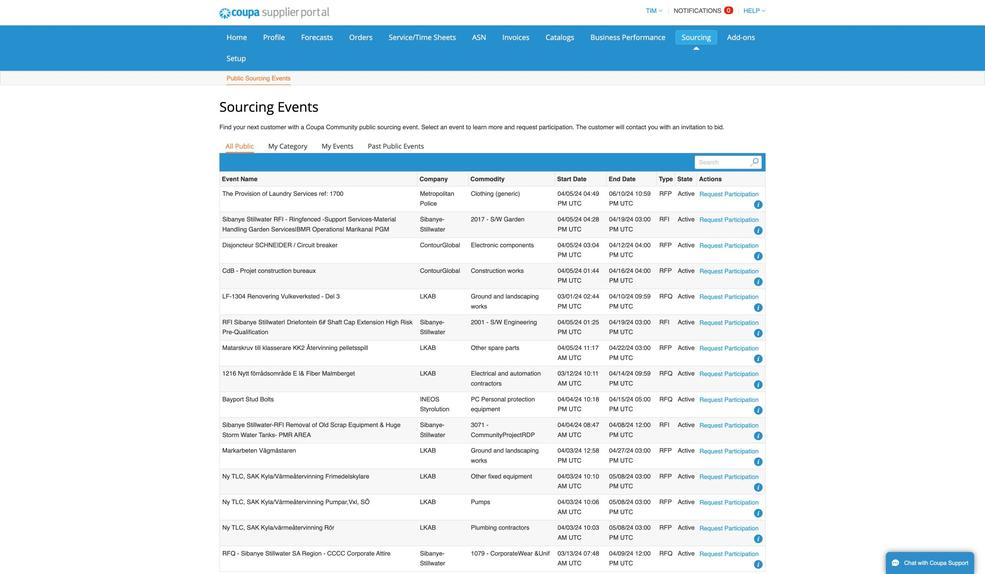 Task type: vqa. For each thing, say whether or not it's contained in the screenshot.
TAB LIST
yes



Task type: describe. For each thing, give the bounding box(es) containing it.
Search text field
[[695, 156, 762, 169]]



Task type: locate. For each thing, give the bounding box(es) containing it.
navigation
[[642, 1, 766, 20]]

coupa supplier portal image
[[212, 1, 336, 25]]

tab list
[[219, 139, 766, 153]]

search image
[[750, 158, 759, 167]]



